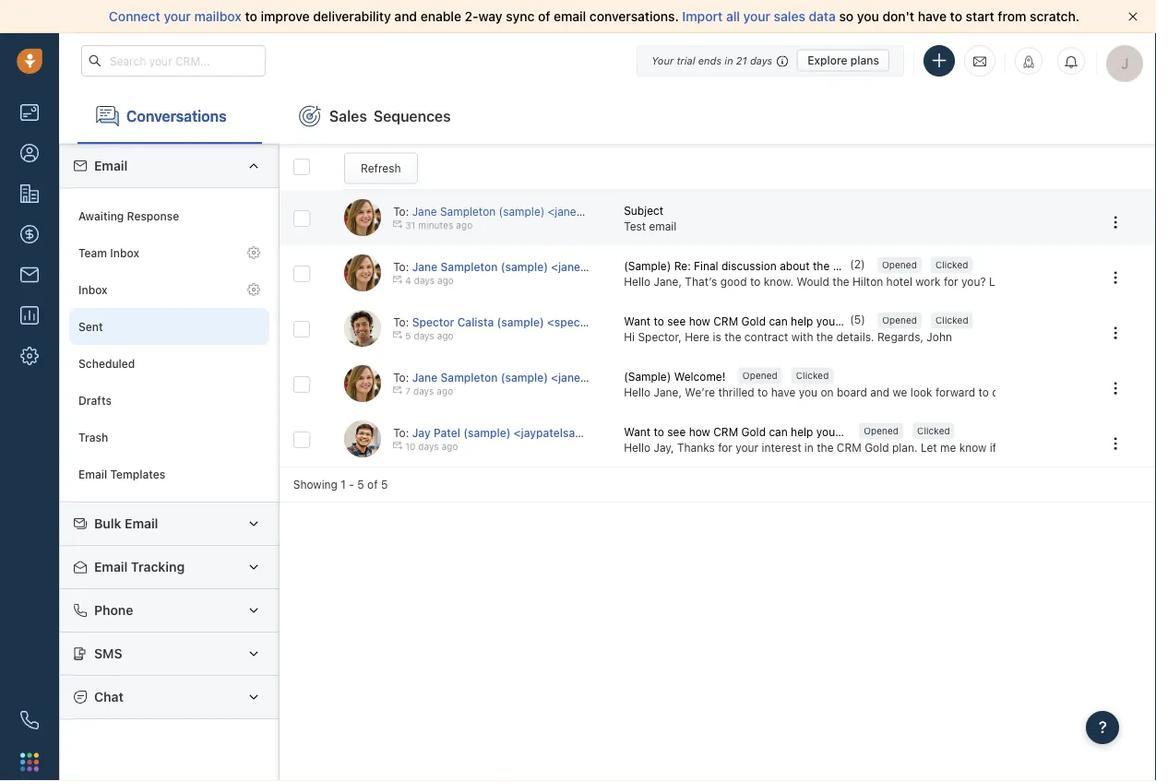 Task type: locate. For each thing, give the bounding box(es) containing it.
would
[[797, 275, 830, 288]]

want to see how crm gold can help you meet your sales goals? button up interest at the right of page
[[624, 424, 958, 440]]

details.
[[837, 331, 875, 344]]

clicked up on
[[796, 371, 829, 381]]

hello left jay,
[[624, 441, 651, 454]]

final
[[694, 259, 719, 272]]

1 vertical spatial of
[[1118, 441, 1129, 454]]

1 want to see how crm gold can help you meet your sales goals? from the top
[[624, 315, 958, 328]]

0 vertical spatial meet
[[839, 315, 865, 328]]

want to see how crm gold can help you meet your sales goals? button
[[624, 313, 958, 329], [624, 424, 958, 440]]

1 vertical spatial for
[[718, 441, 733, 454]]

1 vertical spatial <janesampleton@gmail.com>
[[551, 260, 709, 273]]

want to see how crm gold can help you meet your sales goals? for jay patel (sample) <jaypatelsample@gmail.com>
[[624, 425, 958, 438]]

1 vertical spatial how
[[689, 425, 711, 438]]

1 horizontal spatial have
[[918, 9, 947, 24]]

discussion
[[722, 259, 777, 272]]

0 vertical spatial hello
[[624, 275, 651, 288]]

0 vertical spatial how
[[689, 315, 711, 328]]

days down jay
[[418, 442, 439, 452]]

gold for to : spector calista (sample) <spectorcalista@gmail.com>
[[742, 315, 766, 328]]

1 horizontal spatial in
[[805, 441, 814, 454]]

: up 31
[[406, 205, 409, 218]]

meet
[[839, 315, 865, 328], [839, 425, 865, 438]]

if
[[990, 441, 997, 454]]

3 to : jane sampleton (sample) <janesampleton@gmail.com> from the top
[[393, 371, 709, 384]]

and left we
[[871, 386, 890, 399]]

see
[[668, 315, 686, 328], [668, 425, 686, 438]]

1 want to see how crm gold can help you meet your sales goals? button from the top
[[624, 313, 958, 329]]

sampleton up 4 days ago
[[441, 260, 498, 273]]

5 to from the top
[[393, 426, 406, 439]]

0 horizontal spatial 5
[[357, 479, 364, 492]]

3 to from the top
[[393, 315, 406, 328]]

4 outgoing image from the top
[[393, 441, 403, 450]]

want for jay patel (sample) <jaypatelsample@gmail.com>
[[624, 425, 651, 438]]

have
[[918, 9, 947, 24], [771, 386, 796, 399]]

jane sampleton (sample) <janesampleton@gmail.com> link for subject
[[412, 205, 702, 218]]

gold left plan.
[[865, 441, 889, 454]]

4 : from the top
[[406, 371, 409, 384]]

email
[[94, 158, 128, 174], [78, 468, 107, 481], [125, 516, 158, 532], [94, 560, 128, 575]]

import
[[683, 9, 723, 24]]

2 jane sampleton (sample) <janesampleton@gmail.com> link from the top
[[412, 260, 709, 273]]

0 vertical spatial to : jane sampleton (sample) <janesampleton@gmail.com>
[[393, 205, 702, 218]]

team
[[78, 246, 107, 259]]

the right interest at the right of page
[[817, 441, 834, 454]]

scheduled
[[78, 357, 135, 370]]

<janesampleton@gmail.com> for (sample) welcome!
[[551, 371, 709, 384]]

<janesampleton@gmail.com> up test
[[548, 205, 702, 218]]

tracking
[[131, 560, 185, 575]]

1 vertical spatial (sample)
[[624, 370, 671, 383]]

the down the deal
[[833, 275, 850, 288]]

the up would
[[813, 259, 830, 272]]

1 vertical spatial have
[[771, 386, 796, 399]]

0 vertical spatial see
[[668, 315, 686, 328]]

for right thanks
[[718, 441, 733, 454]]

0 vertical spatial gold
[[742, 315, 766, 328]]

sales sequences link
[[281, 89, 470, 144]]

don't
[[883, 9, 915, 24]]

1 vertical spatial jane,
[[654, 386, 682, 399]]

2 vertical spatial jane sampleton (sample) <janesampleton@gmail.com> link
[[412, 371, 709, 384]]

1 vertical spatial gold
[[742, 425, 766, 438]]

for left you?
[[944, 275, 959, 288]]

jay
[[412, 426, 431, 439]]

work
[[916, 275, 941, 288]]

sampleton up the 31 minutes ago
[[440, 205, 496, 218]]

how for to : jay patel (sample) <jaypatelsample@gmail.com>
[[689, 425, 711, 438]]

10 days ago
[[405, 442, 458, 452]]

1 vertical spatial sales
[[894, 315, 921, 328]]

jay,
[[654, 441, 674, 454]]

0 vertical spatial email
[[554, 9, 586, 24]]

1 (sample) from the top
[[624, 259, 671, 272]]

0 vertical spatial jane,
[[654, 275, 682, 288]]

1 vertical spatial sampleton
[[441, 260, 498, 273]]

to for 4 days ago
[[393, 260, 406, 273]]

1 vertical spatial forward
[[936, 386, 976, 399]]

:
[[406, 205, 409, 218], [406, 260, 409, 273], [406, 315, 409, 328], [406, 371, 409, 384], [406, 426, 409, 439]]

want to see how crm gold can help you meet your sales goals? button for to : jay patel (sample) <jaypatelsample@gmail.com>
[[624, 424, 958, 440]]

goals? for jay patel (sample) <jaypatelsample@gmail.com>
[[924, 425, 958, 438]]

(sample) for 31 minutes ago
[[499, 205, 545, 218]]

of right demo at right
[[1118, 441, 1129, 454]]

have left on
[[771, 386, 796, 399]]

can up hi spector, here is the contract with the details. regards, john
[[769, 315, 788, 328]]

0 vertical spatial sales
[[774, 9, 806, 24]]

can for to : jay patel (sample) <jaypatelsample@gmail.com>
[[769, 425, 788, 438]]

(sample) welcome!
[[624, 370, 726, 383]]

email for email tracking
[[94, 560, 128, 575]]

1 vertical spatial and
[[871, 386, 890, 399]]

2 vertical spatial <janesampleton@gmail.com>
[[551, 371, 709, 384]]

0 vertical spatial for
[[944, 275, 959, 288]]

(sample) inside (sample) welcome! link
[[624, 370, 671, 383]]

1 hello from the top
[[624, 275, 651, 288]]

see for jay patel (sample) <jaypatelsample@gmail.com>
[[668, 425, 686, 438]]

1 vertical spatial want to see how crm gold can help you meet your sales goals?
[[624, 425, 958, 438]]

know.
[[764, 275, 794, 288]]

1 how from the top
[[689, 315, 711, 328]]

1 vertical spatial help
[[791, 425, 814, 438]]

tab list containing conversations
[[59, 89, 1157, 144]]

of
[[538, 9, 550, 24], [1118, 441, 1129, 454], [367, 479, 378, 492]]

1 vertical spatial goals?
[[924, 425, 958, 438]]

ago for 31 minutes ago
[[456, 220, 473, 231]]

gold
[[742, 315, 766, 328], [742, 425, 766, 438], [865, 441, 889, 454]]

(sample) for 10 days ago
[[464, 426, 511, 439]]

crm for jay patel (sample) <jaypatelsample@gmail.com>
[[714, 425, 739, 438]]

jane for (sample) re: final discussion about the deal
[[412, 260, 438, 273]]

0 vertical spatial jane sampleton (sample) <janesampleton@gmail.com> link
[[412, 205, 702, 218]]

1 horizontal spatial 5
[[381, 479, 388, 492]]

0 vertical spatial sampleton
[[440, 205, 496, 218]]

inbox down team
[[78, 283, 108, 296]]

outgoing image
[[393, 220, 403, 229], [393, 275, 403, 284], [393, 330, 403, 340], [393, 441, 403, 450]]

jane up 4 days ago
[[412, 260, 438, 273]]

1 vertical spatial want
[[624, 425, 651, 438]]

want to see how crm gold can help you meet your sales goals? link
[[624, 313, 958, 329], [624, 424, 958, 440]]

email for email templates
[[78, 468, 107, 481]]

3 hello from the top
[[624, 441, 651, 454]]

deliverability
[[313, 9, 391, 24]]

your up hello jay, thanks for your interest in the crm gold plan. let me know if you would like a demo of the p at the bottom
[[868, 425, 891, 438]]

team inbox
[[78, 246, 139, 259]]

ago for 10 days ago
[[442, 442, 458, 452]]

crm
[[714, 315, 739, 328], [714, 425, 739, 438], [837, 441, 862, 454]]

2 hello from the top
[[624, 386, 651, 399]]

import all your sales data link
[[683, 9, 840, 24]]

1 want to see how crm gold can help you meet your sales goals? link from the top
[[624, 313, 958, 329]]

1 jane from the top
[[412, 205, 437, 218]]

2 want from the top
[[624, 425, 651, 438]]

showing
[[293, 479, 338, 492]]

31
[[405, 220, 416, 231]]

2 want to see how crm gold can help you meet your sales goals? link from the top
[[624, 424, 958, 440]]

0 horizontal spatial have
[[771, 386, 796, 399]]

crm up thanks
[[714, 425, 739, 438]]

(sample) welcome! button
[[624, 369, 729, 385]]

email down trash
[[78, 468, 107, 481]]

way
[[479, 9, 503, 24]]

0 vertical spatial have
[[918, 9, 947, 24]]

2 vertical spatial sales
[[894, 425, 921, 438]]

(sample) for 5 days ago
[[497, 315, 544, 328]]

0 horizontal spatial of
[[367, 479, 378, 492]]

to left delivering
[[979, 386, 989, 399]]

0 vertical spatial help
[[791, 315, 814, 328]]

hello for hello jay, thanks for your interest in the crm gold plan. let me know if you would like a demo of the p
[[624, 441, 651, 454]]

in left 21
[[725, 54, 734, 66]]

1 vertical spatial crm
[[714, 425, 739, 438]]

1 horizontal spatial forward
[[1034, 275, 1074, 288]]

2 jane, from the top
[[654, 386, 682, 399]]

2 to : jane sampleton (sample) <janesampleton@gmail.com> from the top
[[393, 260, 709, 273]]

1 to : jane sampleton (sample) <janesampleton@gmail.com> from the top
[[393, 205, 702, 218]]

1 vertical spatial to : jane sampleton (sample) <janesampleton@gmail.com>
[[393, 260, 709, 273]]

in right interest at the right of page
[[805, 441, 814, 454]]

2 vertical spatial of
[[367, 479, 378, 492]]

1 goals? from the top
[[924, 315, 958, 328]]

(sample) re: final discussion about the deal link
[[624, 258, 855, 274]]

1 vertical spatial see
[[668, 425, 686, 438]]

1 vertical spatial in
[[805, 441, 814, 454]]

tab list
[[59, 89, 1157, 144]]

delivering
[[993, 386, 1044, 399]]

you down on
[[817, 425, 835, 438]]

regards,
[[878, 331, 924, 344]]

: up '4'
[[406, 260, 409, 273]]

<janesampleton@gmail.com> down test
[[551, 260, 709, 273]]

1 can from the top
[[769, 315, 788, 328]]

days right '4'
[[414, 275, 435, 286]]

3 outgoing image from the top
[[393, 330, 403, 340]]

1 horizontal spatial email
[[649, 220, 677, 233]]

outgoing image left 31
[[393, 220, 403, 229]]

3 : from the top
[[406, 315, 409, 328]]

can up interest at the right of page
[[769, 425, 788, 438]]

to right mailbox
[[245, 9, 257, 24]]

0 vertical spatial crm
[[714, 315, 739, 328]]

hello up <spectorcalista@gmail.com>
[[624, 275, 651, 288]]

sampleton for (sample) welcome!
[[441, 371, 498, 384]]

0 vertical spatial want to see how crm gold can help you meet your sales goals? button
[[624, 313, 958, 329]]

0 horizontal spatial and
[[395, 9, 417, 24]]

1 vertical spatial want to see how crm gold can help you meet your sales goals? link
[[624, 424, 958, 440]]

to up outgoing image
[[393, 371, 406, 384]]

forward right look
[[936, 386, 976, 399]]

sales
[[330, 107, 367, 125]]

2 horizontal spatial of
[[1118, 441, 1129, 454]]

2 how from the top
[[689, 425, 711, 438]]

1 jane, from the top
[[654, 275, 682, 288]]

0 vertical spatial (sample)
[[624, 259, 671, 272]]

goals? up john
[[924, 315, 958, 328]]

1 to from the top
[[393, 205, 406, 218]]

want to see how crm gold can help you meet your sales goals? link up hi spector, here is the contract with the details. regards, john
[[624, 313, 958, 329]]

hi
[[624, 331, 635, 344]]

outgoing image left 5 days ago
[[393, 330, 403, 340]]

outgoing image for 31 minutes ago
[[393, 220, 403, 229]]

close image
[[1129, 12, 1138, 21]]

Search your CRM... text field
[[81, 45, 266, 77]]

a
[[1077, 441, 1083, 454]]

3 jane sampleton (sample) <janesampleton@gmail.com> link from the top
[[412, 371, 709, 384]]

: left spector
[[406, 315, 409, 328]]

7
[[405, 386, 411, 397]]

2 vertical spatial crm
[[837, 441, 862, 454]]

sales sequences
[[330, 107, 451, 125]]

2 outgoing image from the top
[[393, 275, 403, 284]]

opened up regards, on the top of the page
[[883, 315, 918, 326]]

0 horizontal spatial forward
[[936, 386, 976, 399]]

jane sampleton (sample) <janesampleton@gmail.com> link up test
[[412, 205, 702, 218]]

how up thanks
[[689, 425, 711, 438]]

jay patel (sample) <jaypatelsample@gmail.com> link
[[412, 426, 674, 439]]

know
[[960, 441, 987, 454]]

awesome
[[1062, 386, 1111, 399]]

1 vertical spatial jane
[[412, 260, 438, 273]]

freshworks switcher image
[[20, 753, 39, 772]]

sampleton up 7 days ago
[[441, 371, 498, 384]]

2 vertical spatial sampleton
[[441, 371, 498, 384]]

meet up details.
[[839, 315, 865, 328]]

forward right looking
[[1034, 275, 1074, 288]]

0 vertical spatial in
[[725, 54, 734, 66]]

2 can from the top
[[769, 425, 788, 438]]

jane up 'minutes'
[[412, 205, 437, 218]]

email up phone
[[94, 560, 128, 575]]

hello jane, that's good to know. would the hilton hotel work for you? looking forward to the meeting. 
[[624, 275, 1157, 288]]

: left jay
[[406, 426, 409, 439]]

your right (5) at the top of the page
[[868, 315, 891, 328]]

2 jane from the top
[[412, 260, 438, 273]]

phone image
[[20, 712, 39, 730]]

1 vertical spatial can
[[769, 425, 788, 438]]

1 see from the top
[[668, 315, 686, 328]]

of right - on the bottom left of the page
[[367, 479, 378, 492]]

see for spector calista (sample) <spectorcalista@gmail.com>
[[668, 315, 686, 328]]

2 meet from the top
[[839, 425, 865, 438]]

<janesampleton@gmail.com> for (sample) re: final discussion about the deal
[[551, 260, 709, 273]]

0 vertical spatial goals?
[[924, 315, 958, 328]]

(sample) for (sample) welcome!
[[624, 370, 671, 383]]

jane sampleton (sample) <janesampleton@gmail.com> link for (sample) re: final discussion about the deal
[[412, 260, 709, 273]]

(sample) left re: at right top
[[624, 259, 671, 272]]

0 vertical spatial want to see how crm gold can help you meet your sales goals?
[[624, 315, 958, 328]]

0 vertical spatial want to see how crm gold can help you meet your sales goals? link
[[624, 313, 958, 329]]

2 to from the top
[[393, 260, 406, 273]]

<janesampleton@gmail.com> for subject
[[548, 205, 702, 218]]

your right all
[[744, 9, 771, 24]]

days
[[750, 54, 773, 66], [414, 275, 435, 286], [414, 331, 435, 341], [413, 386, 434, 397], [418, 442, 439, 452]]

0 vertical spatial of
[[538, 9, 550, 24]]

want to see how crm gold can help you meet your sales goals? up interest at the right of page
[[624, 425, 958, 438]]

response
[[127, 209, 179, 222]]

3 jane from the top
[[412, 371, 438, 384]]

ago
[[456, 220, 473, 231], [437, 275, 454, 286], [437, 331, 454, 341], [437, 386, 453, 397], [442, 442, 458, 452]]

the
[[813, 259, 830, 272], [833, 275, 850, 288], [1090, 275, 1107, 288], [725, 331, 742, 344], [817, 331, 834, 344], [817, 441, 834, 454], [1132, 441, 1149, 454]]

sampleton for subject
[[440, 205, 496, 218]]

email templates
[[78, 468, 165, 481]]

patel
[[434, 426, 461, 439]]

crm for spector calista (sample) <spectorcalista@gmail.com>
[[714, 315, 739, 328]]

days for 5 days ago
[[414, 331, 435, 341]]

demo
[[1086, 441, 1115, 454]]

want to see how crm gold can help you meet your sales goals? button up hi spector, here is the contract with the details. regards, john
[[624, 313, 958, 329]]

want to see how crm gold can help you meet your sales goals? for spector calista (sample) <spectorcalista@gmail.com>
[[624, 315, 958, 328]]

2 want to see how crm gold can help you meet your sales goals? from the top
[[624, 425, 958, 438]]

ago right '4'
[[437, 275, 454, 286]]

: for 7 days ago
[[406, 371, 409, 384]]

opened up thrilled
[[743, 371, 778, 381]]

0 horizontal spatial in
[[725, 54, 734, 66]]

templates
[[110, 468, 165, 481]]

so
[[840, 9, 854, 24]]

1 outgoing image from the top
[[393, 220, 403, 229]]

to : jane sampleton (sample) <janesampleton@gmail.com> down to : spector calista (sample) <spectorcalista@gmail.com>
[[393, 371, 709, 384]]

0 vertical spatial want
[[624, 315, 651, 328]]

5 days ago
[[405, 331, 454, 341]]

outgoing image for 4 days ago
[[393, 275, 403, 284]]

send email image
[[974, 53, 987, 69]]

0 vertical spatial and
[[395, 9, 417, 24]]

0 vertical spatial <janesampleton@gmail.com>
[[548, 205, 702, 218]]

email down subject link
[[649, 220, 677, 233]]

goals? up me
[[924, 425, 958, 438]]

clicked up john
[[936, 315, 969, 326]]

: for 10 days ago
[[406, 426, 409, 439]]

0 vertical spatial can
[[769, 315, 788, 328]]

1 horizontal spatial inbox
[[110, 246, 139, 259]]

to up 10
[[393, 426, 406, 439]]

to for 31 minutes ago
[[393, 205, 406, 218]]

hello
[[624, 275, 651, 288], [624, 386, 651, 399], [624, 441, 651, 454]]

outgoing image for 5 days ago
[[393, 330, 403, 340]]

: up 7
[[406, 371, 409, 384]]

1 vertical spatial meet
[[839, 425, 865, 438]]

2 vertical spatial to : jane sampleton (sample) <janesampleton@gmail.com>
[[393, 371, 709, 384]]

email up awaiting
[[94, 158, 128, 174]]

to left start
[[950, 9, 963, 24]]

2 (sample) from the top
[[624, 370, 671, 383]]

days right 7
[[413, 386, 434, 397]]

sales for <jaypatelsample@gmail.com>
[[894, 425, 921, 438]]

2 horizontal spatial 5
[[405, 331, 411, 341]]

1 vertical spatial want to see how crm gold can help you meet your sales goals? button
[[624, 424, 958, 440]]

board
[[837, 386, 867, 399]]

ago down spector
[[437, 331, 454, 341]]

want for spector calista (sample) <spectorcalista@gmail.com>
[[624, 315, 651, 328]]

1 want from the top
[[624, 315, 651, 328]]

to : jane sampleton (sample) <janesampleton@gmail.com> for (sample) re: final discussion about the deal
[[393, 260, 709, 273]]

jane up 7 days ago
[[412, 371, 438, 384]]

see up jay,
[[668, 425, 686, 438]]

how
[[689, 315, 711, 328], [689, 425, 711, 438]]

jane, down (sample) welcome!
[[654, 386, 682, 399]]

sales left the data
[[774, 9, 806, 24]]

email tracking
[[94, 560, 185, 575]]

2 want to see how crm gold can help you meet your sales goals? button from the top
[[624, 424, 958, 440]]

crm down board
[[837, 441, 862, 454]]

of right the sync
[[538, 9, 550, 24]]

refresh
[[361, 162, 401, 175]]

0 vertical spatial jane
[[412, 205, 437, 218]]

1 vertical spatial hello
[[624, 386, 651, 399]]

outgoing image left '4'
[[393, 275, 403, 284]]

spector calista (sample) <spectorcalista@gmail.com> link
[[412, 315, 703, 328]]

to : jay patel (sample) <jaypatelsample@gmail.com>
[[393, 426, 674, 439]]

about
[[780, 259, 810, 272]]

2 vertical spatial hello
[[624, 441, 651, 454]]

ago right 7
[[437, 386, 453, 397]]

drafts link
[[69, 382, 269, 419]]

1 meet from the top
[[839, 315, 865, 328]]

your
[[652, 54, 674, 66]]

you left (5) at the top of the page
[[817, 315, 835, 328]]

days down spector
[[414, 331, 435, 341]]

1 help from the top
[[791, 315, 814, 328]]

1 vertical spatial inbox
[[78, 283, 108, 296]]

2 vertical spatial jane
[[412, 371, 438, 384]]

(sample) for 7 days ago
[[501, 371, 548, 384]]

trial
[[677, 54, 696, 66]]

1 vertical spatial email
[[649, 220, 677, 233]]

want to see how crm gold can help you meet your sales goals?
[[624, 315, 958, 328], [624, 425, 958, 438]]

ago down patel
[[442, 442, 458, 452]]

sales up plan.
[[894, 425, 921, 438]]

2 : from the top
[[406, 260, 409, 273]]

like
[[1056, 441, 1074, 454]]

have right don't
[[918, 9, 947, 24]]

jane, down re: at right top
[[654, 275, 682, 288]]

1 jane sampleton (sample) <janesampleton@gmail.com> link from the top
[[412, 205, 702, 218]]

goals?
[[924, 315, 958, 328], [924, 425, 958, 438]]

1 vertical spatial jane sampleton (sample) <janesampleton@gmail.com> link
[[412, 260, 709, 273]]

inbox right team
[[110, 246, 139, 259]]

2 see from the top
[[668, 425, 686, 438]]

2 goals? from the top
[[924, 425, 958, 438]]

days for 10 days ago
[[418, 442, 439, 452]]

to : jane sampleton (sample) <janesampleton@gmail.com> up test
[[393, 205, 702, 218]]

2 help from the top
[[791, 425, 814, 438]]

5 : from the top
[[406, 426, 409, 439]]

1 : from the top
[[406, 205, 409, 218]]

inbox
[[110, 246, 139, 259], [78, 283, 108, 296]]

: for 31 minutes ago
[[406, 205, 409, 218]]

days for 7 days ago
[[413, 386, 434, 397]]

(sample) down spector,
[[624, 370, 671, 383]]

4 to from the top
[[393, 371, 406, 384]]

conversations link
[[78, 89, 262, 144]]

to : jane sampleton (sample) <janesampleton@gmail.com> up to : spector calista (sample) <spectorcalista@gmail.com>
[[393, 260, 709, 273]]

help up interest at the right of page
[[791, 425, 814, 438]]

(sample) inside (sample) re: final discussion about the deal (2)
[[624, 259, 671, 272]]



Task type: vqa. For each thing, say whether or not it's contained in the screenshot.
Update corresponding to Update only existing deals (with overwrite)
no



Task type: describe. For each thing, give the bounding box(es) containing it.
ago for 5 days ago
[[437, 331, 454, 341]]

to : spector calista (sample) <spectorcalista@gmail.com>
[[393, 315, 703, 328]]

to for 5 days ago
[[393, 315, 406, 328]]

meet for jay patel (sample) <jaypatelsample@gmail.com>
[[839, 425, 865, 438]]

sms
[[94, 647, 122, 662]]

subject link
[[624, 203, 664, 218]]

(sample) re: final discussion about the deal button
[[624, 258, 855, 274]]

spector,
[[638, 331, 682, 344]]

can for to : spector calista (sample) <spectorcalista@gmail.com>
[[769, 315, 788, 328]]

looking
[[989, 275, 1030, 288]]

to up jay,
[[654, 425, 665, 438]]

hilton
[[853, 275, 884, 288]]

<spectorcalista@gmail.com>
[[547, 315, 703, 328]]

deal
[[833, 259, 855, 272]]

clicked up you?
[[936, 260, 969, 271]]

interest
[[762, 441, 802, 454]]

email for email
[[94, 158, 128, 174]]

trash
[[78, 431, 108, 444]]

(sample) for 4 days ago
[[501, 260, 548, 273]]

: for 5 days ago
[[406, 315, 409, 328]]

an
[[1047, 386, 1059, 399]]

jane for subject
[[412, 205, 437, 218]]

explore
[[808, 54, 848, 67]]

we
[[893, 386, 908, 399]]

mailbox
[[194, 9, 242, 24]]

bulk email
[[94, 516, 158, 532]]

10
[[405, 442, 416, 452]]

hello jay, thanks for your interest in the crm gold plan. let me know if you would like a demo of the p
[[624, 441, 1157, 454]]

the inside (sample) re: final discussion about the deal (2)
[[813, 259, 830, 272]]

email right the bulk
[[125, 516, 158, 532]]

1 horizontal spatial and
[[871, 386, 890, 399]]

1 horizontal spatial for
[[944, 275, 959, 288]]

sampleton for (sample) re: final discussion about the deal
[[441, 260, 498, 273]]

sync
[[506, 9, 535, 24]]

with
[[792, 331, 814, 344]]

conversations.
[[590, 9, 679, 24]]

hello for hello jane, we're thrilled to have you on board and we look forward to delivering an awesome experien
[[624, 386, 651, 399]]

phone
[[94, 603, 133, 618]]

1
[[341, 479, 346, 492]]

opened up hotel
[[882, 260, 917, 271]]

phone element
[[11, 702, 48, 739]]

want to see how crm gold can help you meet your sales goals? button for to : spector calista (sample) <spectorcalista@gmail.com>
[[624, 313, 958, 329]]

jane, for that's
[[654, 275, 682, 288]]

that's
[[685, 275, 718, 288]]

hotel
[[887, 275, 913, 288]]

to down the discussion
[[750, 275, 761, 288]]

outgoing image
[[393, 386, 403, 395]]

minutes
[[418, 220, 454, 231]]

you right if
[[1000, 441, 1019, 454]]

help for <spectorcalista@gmail.com>
[[791, 315, 814, 328]]

calista
[[458, 315, 494, 328]]

(sample) re: final discussion about the deal (2)
[[624, 258, 865, 272]]

data
[[809, 9, 836, 24]]

the right with
[[817, 331, 834, 344]]

what's new image
[[1023, 55, 1036, 68]]

your left mailbox
[[164, 9, 191, 24]]

is
[[713, 331, 722, 344]]

the right is in the right of the page
[[725, 331, 742, 344]]

days right 21
[[750, 54, 773, 66]]

experien
[[1114, 386, 1157, 399]]

hello for hello jane, that's good to know. would the hilton hotel work for you? looking forward to the meeting. 
[[624, 275, 651, 288]]

conversations
[[126, 107, 227, 125]]

want to see how crm gold can help you meet your sales goals? link for spector calista (sample) <spectorcalista@gmail.com>
[[624, 313, 958, 329]]

plan.
[[893, 441, 918, 454]]

7 days ago
[[405, 386, 453, 397]]

refresh button
[[344, 153, 418, 184]]

chat
[[94, 690, 124, 705]]

sent link
[[69, 308, 269, 345]]

ago for 4 days ago
[[437, 275, 454, 286]]

your trial ends in 21 days
[[652, 54, 773, 66]]

days for 4 days ago
[[414, 275, 435, 286]]

the left p
[[1132, 441, 1149, 454]]

subject test email
[[624, 204, 677, 233]]

team inbox link
[[69, 234, 269, 271]]

connect
[[109, 9, 160, 24]]

(sample) welcome! link
[[624, 369, 729, 385]]

jane sampleton (sample) <janesampleton@gmail.com> link for (sample) welcome!
[[412, 371, 709, 384]]

goals? for spector calista (sample) <spectorcalista@gmail.com>
[[924, 315, 958, 328]]

trash link
[[69, 419, 269, 456]]

jane for (sample) welcome!
[[412, 371, 438, 384]]

thanks
[[677, 441, 715, 454]]

explore plans link
[[798, 49, 890, 72]]

here
[[685, 331, 710, 344]]

sales for <spectorcalista@gmail.com>
[[894, 315, 921, 328]]

gold for to : jay patel (sample) <jaypatelsample@gmail.com>
[[742, 425, 766, 438]]

0 horizontal spatial for
[[718, 441, 733, 454]]

help for <jaypatelsample@gmail.com>
[[791, 425, 814, 438]]

clicked up the let
[[918, 426, 950, 437]]

the left meeting. at the top right
[[1090, 275, 1107, 288]]

meeting.
[[1110, 275, 1156, 288]]

explore plans
[[808, 54, 880, 67]]

jane, for we're
[[654, 386, 682, 399]]

hello jane, we're thrilled to have you on board and we look forward to delivering an awesome experien
[[624, 386, 1157, 399]]

good
[[721, 275, 747, 288]]

to right thrilled
[[758, 386, 768, 399]]

0 horizontal spatial email
[[554, 9, 586, 24]]

: for 4 days ago
[[406, 260, 409, 273]]

0 vertical spatial forward
[[1034, 275, 1074, 288]]

2 vertical spatial gold
[[865, 441, 889, 454]]

sequences
[[374, 107, 451, 125]]

outgoing image for 10 days ago
[[393, 441, 403, 450]]

sent
[[78, 320, 103, 333]]

we're
[[685, 386, 715, 399]]

you right so
[[857, 9, 880, 24]]

2-
[[465, 9, 479, 24]]

ago for 7 days ago
[[437, 386, 453, 397]]

all
[[726, 9, 740, 24]]

look
[[911, 386, 933, 399]]

-
[[349, 479, 354, 492]]

you?
[[962, 275, 986, 288]]

meet for spector calista (sample) <spectorcalista@gmail.com>
[[839, 315, 865, 328]]

awaiting response link
[[69, 198, 269, 234]]

showing 1 - 5 of 5
[[293, 479, 388, 492]]

how for to : spector calista (sample) <spectorcalista@gmail.com>
[[689, 315, 711, 328]]

ends
[[698, 54, 722, 66]]

hi spector, here is the contract with the details. regards, john
[[624, 331, 953, 344]]

to up spector,
[[654, 315, 665, 328]]

to : jane sampleton (sample) <janesampleton@gmail.com> for subject
[[393, 205, 702, 218]]

0 vertical spatial inbox
[[110, 246, 139, 259]]

0 horizontal spatial inbox
[[78, 283, 108, 296]]

to for 7 days ago
[[393, 371, 406, 384]]

email inside the subject test email
[[649, 220, 677, 233]]

scheduled link
[[69, 345, 269, 382]]

want to see how crm gold can help you meet your sales goals? link for jay patel (sample) <jaypatelsample@gmail.com>
[[624, 424, 958, 440]]

bulk
[[94, 516, 121, 532]]

you left on
[[799, 386, 818, 399]]

to left meeting. at the top right
[[1077, 275, 1087, 288]]

to : jane sampleton (sample) <janesampleton@gmail.com> for (sample) welcome!
[[393, 371, 709, 384]]

opened up hello jay, thanks for your interest in the crm gold plan. let me know if you would like a demo of the p at the bottom
[[864, 426, 899, 437]]

(sample) for (sample) re: final discussion about the deal (2)
[[624, 259, 671, 272]]

p
[[1152, 441, 1157, 454]]

subject button
[[624, 203, 664, 218]]

connect your mailbox link
[[109, 9, 245, 24]]

to for 10 days ago
[[393, 426, 406, 439]]

drafts
[[78, 394, 112, 407]]

1 horizontal spatial of
[[538, 9, 550, 24]]

your left interest at the right of page
[[736, 441, 759, 454]]

connect your mailbox to improve deliverability and enable 2-way sync of email conversations. import all your sales data so you don't have to start from scratch.
[[109, 9, 1080, 24]]

plans
[[851, 54, 880, 67]]



